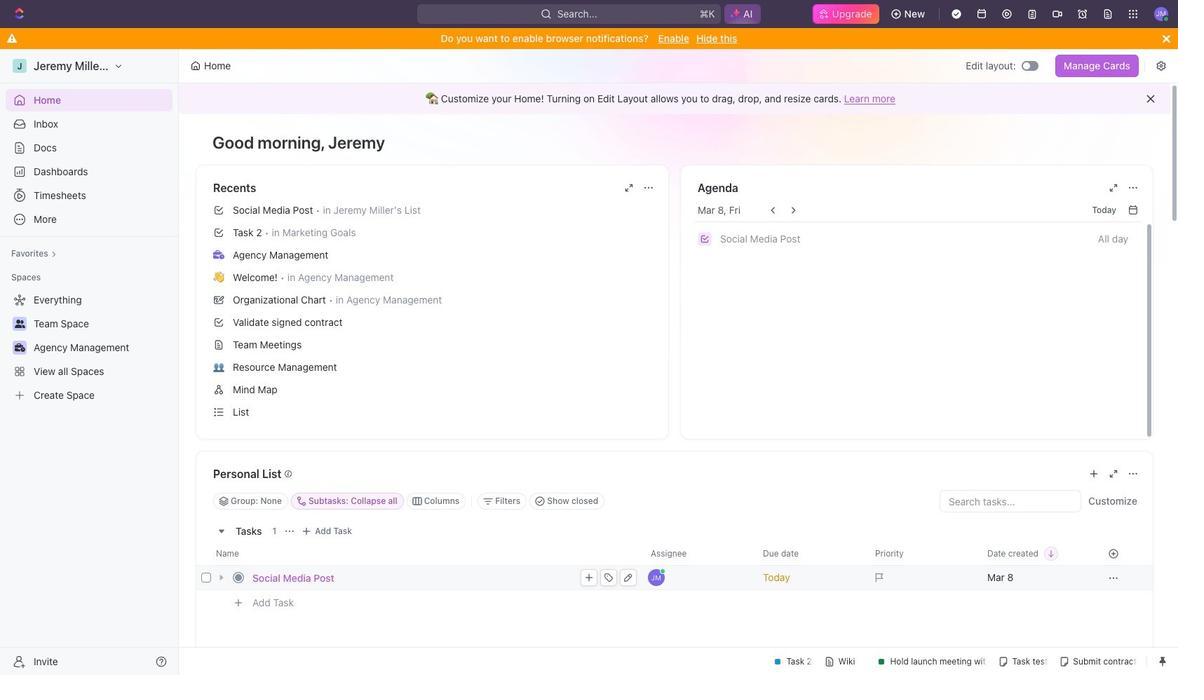 Task type: describe. For each thing, give the bounding box(es) containing it.
jeremy miller's workspace, , element
[[13, 59, 27, 73]]

0 vertical spatial business time image
[[213, 250, 225, 259]]

sidebar navigation
[[0, 49, 182, 676]]

tree inside sidebar navigation
[[6, 289, 173, 407]]



Task type: vqa. For each thing, say whether or not it's contained in the screenshot.
the Search tasks... 'text box'
yes



Task type: locate. For each thing, give the bounding box(es) containing it.
business time image
[[213, 250, 225, 259], [14, 344, 25, 352]]

Search tasks... text field
[[941, 491, 1081, 512]]

1 horizontal spatial business time image
[[213, 250, 225, 259]]

alert
[[179, 84, 1171, 114]]

0 horizontal spatial business time image
[[14, 344, 25, 352]]

tree
[[6, 289, 173, 407]]

1 vertical spatial business time image
[[14, 344, 25, 352]]

user group image
[[14, 320, 25, 328]]



